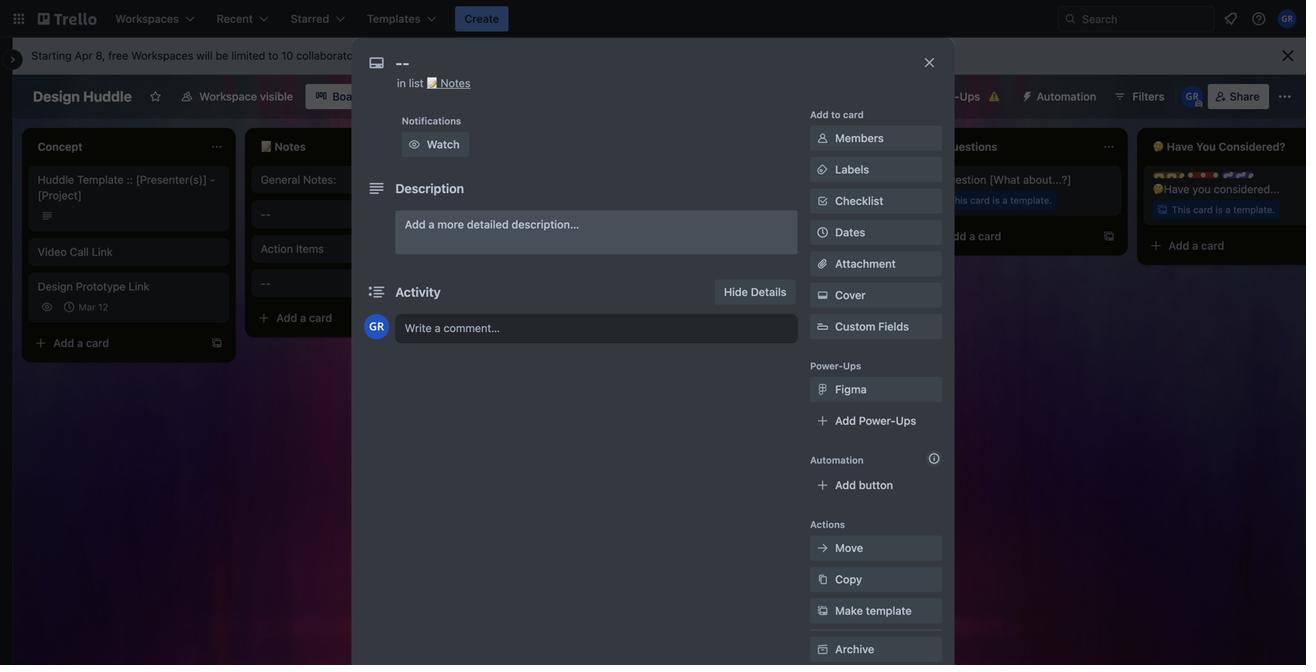 Task type: describe. For each thing, give the bounding box(es) containing it.
free
[[108, 49, 128, 62]]

collaborator
[[461, 49, 522, 62]]

template
[[77, 173, 124, 186]]

starting
[[31, 49, 72, 62]]

custom
[[835, 320, 876, 333]]

custom fields
[[835, 320, 909, 333]]

🤔have you considered... link
[[1153, 181, 1306, 197]]

0 horizontal spatial is
[[770, 195, 777, 206]]

mar 12
[[79, 302, 108, 313]]

add a card button down "🤔have you considered..." link
[[1144, 233, 1306, 258]]

link for video call link
[[92, 245, 113, 258]]

1 horizontal spatial this card is a template.
[[949, 195, 1052, 206]]

add a card for add a card button underneath "🤔have you considered..." link
[[1169, 239, 1225, 252]]

design for design huddle
[[33, 88, 80, 105]]

a down description
[[429, 218, 435, 231]]

hide details
[[724, 286, 787, 298]]

automation inside button
[[1037, 90, 1097, 103]]

- inside huddle template :: [presenter(s)] - [project]
[[210, 173, 215, 186]]

call
[[70, 245, 89, 258]]

[i
[[537, 312, 544, 325]]

create from template… image for add a card button below 12 at the left top of the page
[[211, 337, 223, 350]]

Write a comment text field
[[396, 314, 798, 342]]

add button button
[[810, 473, 942, 498]]

learn more about collaborator limits link
[[369, 49, 552, 62]]

you
[[1193, 183, 1211, 196]]

👍positive
[[484, 312, 534, 325]]

add a card button down [what
[[921, 224, 1093, 249]]

ups inside button
[[960, 90, 980, 103]]

limited
[[231, 49, 265, 62]]

apr
[[75, 49, 93, 62]]

actions
[[810, 519, 845, 530]]

move
[[835, 542, 863, 555]]

[project]
[[38, 189, 82, 202]]

copy
[[835, 573, 862, 586]]

🤔have
[[1153, 183, 1190, 196]]

custom fields button
[[810, 319, 942, 335]]

add down 🤔have
[[1169, 239, 1190, 252]]

add down "action items"
[[276, 311, 297, 324]]

star or unstar board image
[[149, 90, 162, 103]]

add down 🙋question
[[946, 230, 966, 243]]

1 / 1
[[503, 334, 514, 345]]

in list 📝 notes
[[397, 77, 471, 90]]

limits
[[525, 49, 552, 62]]

add a card for add a card button below 12 at the left top of the page
[[53, 337, 109, 350]]

design prototype link
[[38, 280, 150, 293]]

[presenter(s)]
[[136, 173, 207, 186]]

create from template… image for add a card button below [what
[[1103, 230, 1115, 243]]

design prototype link link
[[38, 279, 220, 295]]

activity
[[396, 285, 441, 300]]

huddle inside text box
[[83, 88, 132, 105]]

[what
[[990, 173, 1020, 186]]

color: red, title: none image
[[1188, 172, 1219, 178]]

Search field
[[1077, 7, 1214, 31]]

video call link link
[[38, 244, 220, 260]]

show menu image
[[1277, 89, 1293, 104]]

make
[[835, 604, 863, 617]]

labels link
[[810, 157, 942, 182]]

notes:
[[303, 173, 336, 186]]

attachment
[[835, 257, 896, 270]]

🙋question
[[930, 173, 987, 186]]

workspace
[[199, 90, 257, 103]]

edit card image
[[432, 207, 445, 220]]

checklist
[[835, 194, 884, 207]]

👎negative [i'm not sure about...] link
[[707, 172, 889, 188]]

dates button
[[810, 220, 942, 245]]

1 horizontal spatial more
[[438, 218, 464, 231]]

board link
[[306, 84, 373, 109]]

button
[[859, 479, 893, 492]]

👎negative
[[707, 173, 763, 186]]

general notes: link
[[261, 172, 443, 188]]

1 vertical spatial to
[[831, 109, 841, 120]]

add a card for add a card button under action items link
[[276, 311, 332, 324]]

👎negative [i'm not sure about...]
[[707, 173, 876, 186]]

add a card button down 12 at the left top of the page
[[28, 331, 201, 356]]

🙋question [what about...?]
[[930, 173, 1072, 186]]

liked...]
[[577, 312, 615, 325]]

about...?]
[[1023, 173, 1072, 186]]

1 vertical spatial power-ups
[[810, 361, 861, 372]]

watch
[[427, 138, 460, 151]]

2 horizontal spatial is
[[1216, 204, 1223, 215]]

1 horizontal spatial template.
[[1010, 195, 1052, 206]]

0 horizontal spatial more
[[400, 49, 426, 62]]

👍positive [i really liked...] link
[[484, 311, 666, 327]]

a down the you
[[1192, 239, 1199, 252]]

add power-ups
[[835, 414, 916, 427]]

Board name text field
[[25, 84, 140, 109]]

power-ups inside power-ups button
[[923, 90, 980, 103]]

add a more detailed description… link
[[396, 211, 798, 255]]

power- inside add power-ups link
[[859, 414, 896, 427]]

sm image for move
[[815, 540, 831, 556]]

board
[[332, 90, 363, 103]]

power-ups button
[[891, 84, 1012, 109]]

primary element
[[0, 0, 1306, 38]]

sm image for copy
[[815, 572, 831, 588]]

1 vertical spatial power-
[[810, 361, 843, 372]]

action items link
[[261, 241, 443, 257]]

general
[[261, 173, 300, 186]]

create from template… image
[[434, 312, 446, 324]]

copy link
[[810, 567, 942, 592]]

huddle template :: [presenter(s)] - [project] link
[[38, 172, 220, 203]]

share
[[1230, 90, 1260, 103]]

1 horizontal spatial is
[[993, 195, 1000, 206]]

2 vertical spatial ups
[[896, 414, 916, 427]]

members
[[835, 132, 884, 145]]

a down 🙋question
[[969, 230, 975, 243]]

template
[[866, 604, 912, 617]]

1 vertical spatial greg robinson (gregrobinson96) image
[[364, 314, 389, 339]]

watch button
[[402, 132, 469, 157]]

notes
[[441, 77, 471, 90]]

/
[[507, 334, 510, 345]]

-- for 1st the -- link from the bottom of the page
[[261, 277, 271, 290]]

really
[[547, 312, 575, 325]]

sm image for watch
[[406, 137, 422, 152]]

members link
[[810, 126, 942, 151]]

video call link
[[38, 245, 113, 258]]

automation button
[[1015, 84, 1106, 109]]

filters button
[[1109, 84, 1169, 109]]

notifications
[[402, 115, 461, 126]]

sm image for figma
[[815, 382, 831, 397]]

Mar 12 checkbox
[[60, 298, 113, 317]]

workspaces
[[131, 49, 193, 62]]

details
[[751, 286, 787, 298]]

a down "🤔have you considered..." link
[[1226, 204, 1231, 215]]

will
[[196, 49, 213, 62]]



Task type: locate. For each thing, give the bounding box(es) containing it.
this card is a template. down "🤔have you considered..." link
[[1172, 204, 1275, 215]]

this down 🙋question
[[949, 195, 968, 206]]

0 horizontal spatial greg robinson (gregrobinson96) image
[[364, 314, 389, 339]]

1 horizontal spatial 1
[[510, 334, 514, 345]]

sm image inside archive "link"
[[815, 642, 831, 657]]

1 horizontal spatial power-
[[859, 414, 896, 427]]

add a card for add a card button below [what
[[946, 230, 1001, 243]]

sm image left the 'watch'
[[406, 137, 422, 152]]

link inside "link"
[[92, 245, 113, 258]]

2 -- from the top
[[261, 277, 271, 290]]

1 horizontal spatial huddle
[[83, 88, 132, 105]]

cover
[[835, 289, 866, 302]]

link for design prototype link
[[129, 280, 150, 293]]

design down video on the top left of the page
[[38, 280, 73, 293]]

video
[[38, 245, 67, 258]]

0 horizontal spatial this
[[726, 195, 745, 206]]

sm image right power-ups button
[[1015, 84, 1037, 106]]

1 vertical spatial ups
[[843, 361, 861, 372]]

this down 🤔have
[[1172, 204, 1191, 215]]

sm image down actions
[[815, 540, 831, 556]]

huddle inside huddle template :: [presenter(s)] - [project]
[[38, 173, 74, 186]]

0 vertical spatial --
[[261, 208, 271, 221]]

👍positive [i really liked...]
[[484, 312, 615, 325]]

list
[[409, 77, 424, 90]]

mar
[[79, 302, 96, 313]]

sm image for make template
[[815, 603, 831, 619]]

action
[[261, 242, 293, 255]]

[i'm
[[766, 173, 785, 186]]

sm image inside members link
[[815, 130, 831, 146]]

1 horizontal spatial ups
[[896, 414, 916, 427]]

0 vertical spatial more
[[400, 49, 426, 62]]

a down [what
[[1003, 195, 1008, 206]]

is
[[770, 195, 777, 206], [993, 195, 1000, 206], [1216, 204, 1223, 215]]

🙋question [what about...?] link
[[930, 172, 1112, 188]]

1 horizontal spatial link
[[129, 280, 150, 293]]

design
[[33, 88, 80, 105], [38, 280, 73, 293]]

workspace visible
[[199, 90, 293, 103]]

huddle down 8,
[[83, 88, 132, 105]]

-
[[210, 173, 215, 186], [261, 208, 266, 221], [266, 208, 271, 221], [261, 277, 266, 290], [266, 277, 271, 290]]

1 vertical spatial -- link
[[261, 276, 443, 291]]

2 horizontal spatial this
[[1172, 204, 1191, 215]]

1 vertical spatial automation
[[810, 455, 864, 466]]

greg robinson (gregrobinson96) image left create from template… icon
[[364, 314, 389, 339]]

sm image left make
[[815, 603, 831, 619]]

0 horizontal spatial to
[[268, 49, 279, 62]]

1 1 from the left
[[503, 334, 507, 345]]

0 vertical spatial power-ups
[[923, 90, 980, 103]]

is down "🤔have you considered..."
[[1216, 204, 1223, 215]]

detailed
[[467, 218, 509, 231]]

this down 👎negative
[[726, 195, 745, 206]]

2 sm image from the top
[[815, 287, 831, 303]]

design huddle
[[33, 88, 132, 105]]

1
[[503, 334, 507, 345], [510, 334, 514, 345]]

0 vertical spatial -- link
[[261, 207, 443, 222]]

📝
[[427, 77, 438, 90]]

in
[[397, 77, 406, 90]]

0 vertical spatial greg robinson (gregrobinson96) image
[[1278, 9, 1297, 28]]

0 horizontal spatial ups
[[843, 361, 861, 372]]

2 vertical spatial power-
[[859, 414, 896, 427]]

0 vertical spatial to
[[268, 49, 279, 62]]

items
[[296, 242, 324, 255]]

add a more detailed description…
[[405, 218, 579, 231]]

0 horizontal spatial 1
[[503, 334, 507, 345]]

0 horizontal spatial power-ups
[[810, 361, 861, 372]]

power- inside power-ups button
[[923, 90, 960, 103]]

5 sm image from the top
[[815, 603, 831, 619]]

sm image inside cover link
[[815, 287, 831, 303]]

sm image inside watch button
[[406, 137, 422, 152]]

fields
[[878, 320, 909, 333]]

2 horizontal spatial ups
[[960, 90, 980, 103]]

add left edit card image
[[405, 218, 426, 231]]

None text field
[[388, 49, 906, 77]]

to
[[268, 49, 279, 62], [831, 109, 841, 120]]

-- for second the -- link from the bottom
[[261, 208, 271, 221]]

10
[[281, 49, 293, 62]]

a down 'mar 12' checkbox
[[77, 337, 83, 350]]

sm image for automation
[[1015, 84, 1037, 106]]

add a card down the you
[[1169, 239, 1225, 252]]

add down figma
[[835, 414, 856, 427]]

0 horizontal spatial automation
[[810, 455, 864, 466]]

-- link
[[261, 207, 443, 222], [261, 276, 443, 291]]

add left button
[[835, 479, 856, 492]]

2 -- link from the top
[[261, 276, 443, 291]]

add a card button down action items link
[[251, 306, 424, 331]]

link right call
[[92, 245, 113, 258]]

sm image left copy
[[815, 572, 831, 588]]

0 vertical spatial power-
[[923, 90, 960, 103]]

add up members link
[[810, 109, 829, 120]]

1 vertical spatial --
[[261, 277, 271, 290]]

1 horizontal spatial automation
[[1037, 90, 1097, 103]]

power- up members link
[[923, 90, 960, 103]]

-- link down action items link
[[261, 276, 443, 291]]

add a card
[[946, 230, 1001, 243], [1169, 239, 1225, 252], [276, 311, 332, 324], [53, 337, 109, 350]]

0 horizontal spatial link
[[92, 245, 113, 258]]

collaborators.
[[296, 49, 366, 62]]

1 horizontal spatial greg robinson (gregrobinson96) image
[[1278, 9, 1297, 28]]

cover link
[[810, 283, 942, 308]]

card
[[843, 109, 864, 120], [747, 195, 767, 206], [970, 195, 990, 206], [1193, 204, 1213, 215], [978, 230, 1001, 243], [1201, 239, 1225, 252], [309, 311, 332, 324], [86, 337, 109, 350]]

sm image for archive
[[815, 642, 831, 657]]

add down 'mar 12' checkbox
[[53, 337, 74, 350]]

dates
[[835, 226, 865, 239]]

0 horizontal spatial huddle
[[38, 173, 74, 186]]

0 vertical spatial design
[[33, 88, 80, 105]]

2 horizontal spatial template.
[[1234, 204, 1275, 215]]

share button
[[1208, 84, 1269, 109]]

sm image left figma
[[815, 382, 831, 397]]

about
[[429, 49, 458, 62]]

color: yellow, title: none image
[[1153, 172, 1185, 178]]

8,
[[96, 49, 105, 62]]

power- down figma
[[859, 414, 896, 427]]

template. down 🙋question [what about...?] link
[[1010, 195, 1052, 206]]

1 vertical spatial huddle
[[38, 173, 74, 186]]

-- up "action" at the left top
[[261, 208, 271, 221]]

more left detailed
[[438, 218, 464, 231]]

4 sm image from the top
[[815, 572, 831, 588]]

-- down "action" at the left top
[[261, 277, 271, 290]]

0 vertical spatial ups
[[960, 90, 980, 103]]

a down items at the left top of page
[[300, 311, 306, 324]]

0 vertical spatial automation
[[1037, 90, 1097, 103]]

visible
[[260, 90, 293, 103]]

ups
[[960, 90, 980, 103], [843, 361, 861, 372], [896, 414, 916, 427]]

2 horizontal spatial power-
[[923, 90, 960, 103]]

1 vertical spatial create from template… image
[[211, 337, 223, 350]]

add a card down items at the left top of page
[[276, 311, 332, 324]]

1 vertical spatial design
[[38, 280, 73, 293]]

0 notifications image
[[1221, 9, 1240, 28]]

template. down 👎negative [i'm not sure about...] "link"
[[787, 195, 829, 206]]

0 vertical spatial huddle
[[83, 88, 132, 105]]

sm image inside move link
[[815, 540, 831, 556]]

12
[[98, 302, 108, 313]]

add a card down 'mar 12' checkbox
[[53, 337, 109, 350]]

huddle template :: [presenter(s)] - [project]
[[38, 173, 215, 202]]

2 1 from the left
[[510, 334, 514, 345]]

2 horizontal spatial this card is a template.
[[1172, 204, 1275, 215]]

1 horizontal spatial create from template… image
[[1103, 230, 1115, 243]]

action items
[[261, 242, 324, 255]]

a down [i'm
[[780, 195, 785, 206]]

make template
[[835, 604, 912, 617]]

be
[[216, 49, 228, 62]]

sm image inside "labels" link
[[815, 162, 831, 178]]

sm image right "not"
[[815, 162, 831, 178]]

create from template… image
[[1103, 230, 1115, 243], [211, 337, 223, 350]]

greg robinson (gregrobinson96) image
[[1181, 86, 1203, 108]]

sm image
[[1015, 84, 1037, 106], [406, 137, 422, 152], [815, 162, 831, 178], [815, 382, 831, 397], [815, 642, 831, 657]]

automation left filters button
[[1037, 90, 1097, 103]]

to up members
[[831, 109, 841, 120]]

open information menu image
[[1251, 11, 1267, 27]]

::
[[127, 173, 133, 186]]

1 vertical spatial link
[[129, 280, 150, 293]]

archive
[[835, 643, 874, 656]]

considered...
[[1214, 183, 1280, 196]]

to left 10 at the top of the page
[[268, 49, 279, 62]]

sm image for cover
[[815, 287, 831, 303]]

checklist button
[[810, 189, 942, 214]]

1 horizontal spatial to
[[831, 109, 841, 120]]

1 -- link from the top
[[261, 207, 443, 222]]

sm image left archive
[[815, 642, 831, 657]]

0 vertical spatial create from template… image
[[1103, 230, 1115, 243]]

this card is a template. down [i'm
[[726, 195, 829, 206]]

filters
[[1133, 90, 1165, 103]]

1 vertical spatial more
[[438, 218, 464, 231]]

1 horizontal spatial power-ups
[[923, 90, 980, 103]]

3 sm image from the top
[[815, 540, 831, 556]]

0 horizontal spatial power-
[[810, 361, 843, 372]]

sm image inside make template link
[[815, 603, 831, 619]]

description
[[396, 181, 464, 196]]

sure
[[808, 173, 830, 186]]

0 horizontal spatial this card is a template.
[[726, 195, 829, 206]]

starting apr 8, free workspaces will be limited to 10 collaborators. learn more about collaborator limits
[[31, 49, 552, 62]]

1 horizontal spatial this
[[949, 195, 968, 206]]

automation up the add button
[[810, 455, 864, 466]]

sm image for members
[[815, 130, 831, 146]]

huddle up the [project]
[[38, 173, 74, 186]]

hide details link
[[715, 280, 796, 305]]

design inside design prototype link link
[[38, 280, 73, 293]]

sm image down add to card
[[815, 130, 831, 146]]

description…
[[512, 218, 579, 231]]

this
[[726, 195, 745, 206], [949, 195, 968, 206], [1172, 204, 1191, 215]]

sm image left cover
[[815, 287, 831, 303]]

link down video call link "link"
[[129, 280, 150, 293]]

add power-ups link
[[810, 408, 942, 434]]

move link
[[810, 536, 942, 561]]

this card is a template. down 🙋question [what about...?] on the right
[[949, 195, 1052, 206]]

0 vertical spatial link
[[92, 245, 113, 258]]

sm image
[[815, 130, 831, 146], [815, 287, 831, 303], [815, 540, 831, 556], [815, 572, 831, 588], [815, 603, 831, 619]]

more up list
[[400, 49, 426, 62]]

design down starting
[[33, 88, 80, 105]]

color: purple, title: none image
[[1222, 172, 1254, 178]]

-- link up action items link
[[261, 207, 443, 222]]

🤔have you considered...
[[1153, 183, 1280, 196]]

design inside design huddle text box
[[33, 88, 80, 105]]

add a card button
[[921, 224, 1093, 249], [1144, 233, 1306, 258], [251, 306, 424, 331], [28, 331, 201, 356]]

is down [i'm
[[770, 195, 777, 206]]

1 sm image from the top
[[815, 130, 831, 146]]

greg robinson (gregrobinson96) image right open information menu image
[[1278, 9, 1297, 28]]

greg robinson (gregrobinson96) image
[[1278, 9, 1297, 28], [364, 314, 389, 339]]

huddle
[[83, 88, 132, 105], [38, 173, 74, 186]]

0 horizontal spatial create from template… image
[[211, 337, 223, 350]]

sm image inside copy link
[[815, 572, 831, 588]]

add a card down 🙋question
[[946, 230, 1001, 243]]

sm image inside automation button
[[1015, 84, 1037, 106]]

hide
[[724, 286, 748, 298]]

search image
[[1064, 13, 1077, 25]]

power- up figma
[[810, 361, 843, 372]]

template. down considered...
[[1234, 204, 1275, 215]]

create
[[465, 12, 499, 25]]

--
[[261, 208, 271, 221], [261, 277, 271, 290]]

0 horizontal spatial template.
[[787, 195, 829, 206]]

not
[[788, 173, 805, 186]]

learn
[[369, 49, 397, 62]]

is down 🙋question [what about...?] on the right
[[993, 195, 1000, 206]]

design for design prototype link
[[38, 280, 73, 293]]

add
[[810, 109, 829, 120], [405, 218, 426, 231], [946, 230, 966, 243], [1169, 239, 1190, 252], [276, 311, 297, 324], [53, 337, 74, 350], [835, 414, 856, 427], [835, 479, 856, 492]]

sm image for labels
[[815, 162, 831, 178]]

1 -- from the top
[[261, 208, 271, 221]]

figma
[[835, 383, 867, 396]]



Task type: vqa. For each thing, say whether or not it's contained in the screenshot.
Resources corresponding to management
no



